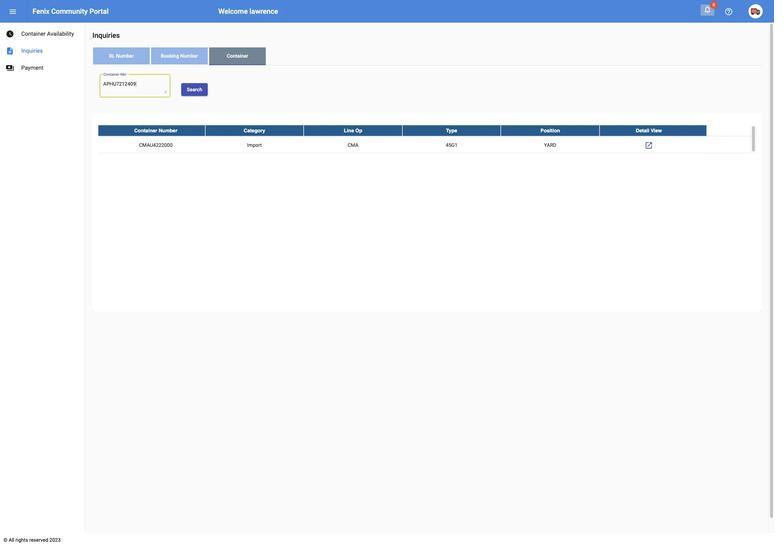 Task type: locate. For each thing, give the bounding box(es) containing it.
inquiries up payment
[[21, 47, 43, 54]]

category
[[244, 128, 265, 133]]

booking number tab panel
[[92, 66, 762, 312]]

help_outline
[[725, 8, 734, 16]]

no color image inside menu button
[[9, 8, 17, 16]]

community
[[51, 7, 88, 16]]

bl number tab panel
[[92, 66, 762, 312]]

position
[[541, 128, 561, 133]]

1 vertical spatial container
[[227, 53, 249, 59]]

©
[[4, 538, 7, 543]]

number inside 'column header'
[[159, 128, 178, 133]]

row
[[98, 125, 751, 136]]

payments
[[6, 64, 14, 72]]

no color image left help_outline popup button
[[704, 5, 712, 14]]

1 horizontal spatial number
[[159, 128, 178, 133]]

inquiries
[[92, 31, 120, 40], [21, 47, 43, 54]]

2 horizontal spatial number
[[180, 53, 198, 59]]

container
[[21, 30, 46, 37], [227, 53, 249, 59], [134, 128, 158, 133]]

no color image containing menu
[[9, 8, 17, 16]]

open_in_new grid
[[98, 125, 757, 154]]

2 vertical spatial container
[[134, 128, 158, 133]]

notifications_none button
[[701, 4, 715, 16]]

cma
[[348, 142, 359, 148]]

container inside 'column header'
[[134, 128, 158, 133]]

0 horizontal spatial container
[[21, 30, 46, 37]]

number up cmau4222000
[[159, 128, 178, 133]]

no color image up description
[[6, 30, 14, 38]]

no color image for open_in_new button
[[645, 141, 654, 150]]

© all rights reserved 2023
[[4, 538, 61, 543]]

portal
[[90, 7, 109, 16]]

container number
[[134, 128, 178, 133]]

0 vertical spatial container
[[21, 30, 46, 37]]

navigation
[[0, 23, 85, 77]]

no color image down watch_later
[[6, 47, 14, 55]]

1 horizontal spatial container
[[134, 128, 158, 133]]

no color image inside notifications_none popup button
[[704, 5, 712, 14]]

row containing container number
[[98, 125, 751, 136]]

reserved
[[29, 538, 48, 543]]

no color image down description
[[6, 64, 14, 72]]

number for container number
[[159, 128, 178, 133]]

no color image inside navigation
[[6, 64, 14, 72]]

open_in_new row
[[98, 136, 751, 154]]

no color image
[[9, 8, 17, 16], [725, 8, 734, 16], [6, 30, 14, 38], [6, 47, 14, 55], [645, 141, 654, 150]]

availability
[[47, 30, 74, 37]]

no color image for menu button at the left top
[[9, 8, 17, 16]]

container for container availability
[[21, 30, 46, 37]]

number
[[116, 53, 134, 59], [180, 53, 198, 59], [159, 128, 178, 133]]

0 vertical spatial no color image
[[704, 5, 712, 14]]

no color image containing open_in_new
[[645, 141, 654, 150]]

line
[[344, 128, 354, 133]]

inquiries up bl
[[92, 31, 120, 40]]

no color image containing payments
[[6, 64, 14, 72]]

detail
[[636, 128, 650, 133]]

navigation containing watch_later
[[0, 23, 85, 77]]

no color image inside open_in_new button
[[645, 141, 654, 150]]

number right booking
[[180, 53, 198, 59]]

no color image containing help_outline
[[725, 8, 734, 16]]

no color image down detail view on the right of the page
[[645, 141, 654, 150]]

no color image inside help_outline popup button
[[725, 8, 734, 16]]

bl
[[109, 53, 115, 59]]

number right bl
[[116, 53, 134, 59]]

1 horizontal spatial no color image
[[704, 5, 712, 14]]

None text field
[[103, 81, 167, 93]]

1 horizontal spatial inquiries
[[92, 31, 120, 40]]

1 vertical spatial inquiries
[[21, 47, 43, 54]]

no color image right notifications_none popup button
[[725, 8, 734, 16]]

2 horizontal spatial container
[[227, 53, 249, 59]]

container availability
[[21, 30, 74, 37]]

0 horizontal spatial no color image
[[6, 64, 14, 72]]

no color image containing notifications_none
[[704, 5, 712, 14]]

no color image
[[704, 5, 712, 14], [6, 64, 14, 72]]

container number column header
[[98, 125, 205, 136]]

no color image for help_outline popup button
[[725, 8, 734, 16]]

0 horizontal spatial number
[[116, 53, 134, 59]]

2023
[[50, 538, 61, 543]]

1 vertical spatial no color image
[[6, 64, 14, 72]]

line op
[[344, 128, 363, 133]]

no color image up watch_later
[[9, 8, 17, 16]]

help_outline button
[[722, 4, 737, 18]]



Task type: vqa. For each thing, say whether or not it's contained in the screenshot.
VIEW
yes



Task type: describe. For each thing, give the bounding box(es) containing it.
payment
[[21, 64, 43, 71]]

booking number
[[161, 53, 198, 59]]

type column header
[[403, 125, 501, 136]]

welcome lawrence
[[219, 7, 278, 16]]

detail view
[[636, 128, 663, 133]]

row inside open_in_new grid
[[98, 125, 751, 136]]

booking
[[161, 53, 179, 59]]

container for container
[[227, 53, 249, 59]]

no color image containing watch_later
[[6, 30, 14, 38]]

container for container number
[[134, 128, 158, 133]]

open_in_new button
[[642, 138, 657, 152]]

watch_later
[[6, 30, 14, 38]]

cmau4222000
[[139, 142, 173, 148]]

import
[[247, 142, 262, 148]]

all
[[9, 538, 14, 543]]

no color image containing description
[[6, 47, 14, 55]]

notifications_none
[[704, 5, 712, 14]]

description
[[6, 47, 14, 55]]

number for bl number
[[116, 53, 134, 59]]

fenix
[[33, 7, 50, 16]]

fenix community portal
[[33, 7, 109, 16]]

open_in_new
[[645, 141, 654, 150]]

position column header
[[501, 125, 600, 136]]

view
[[651, 128, 663, 133]]

45g1
[[446, 142, 458, 148]]

bl number
[[109, 53, 134, 59]]

lawrence
[[250, 7, 278, 16]]

search button
[[181, 83, 208, 96]]

welcome
[[219, 7, 248, 16]]

0 vertical spatial inquiries
[[92, 31, 120, 40]]

op
[[356, 128, 363, 133]]

menu button
[[6, 4, 20, 18]]

yard
[[545, 142, 557, 148]]

line op column header
[[304, 125, 403, 136]]

menu
[[9, 8, 17, 16]]

number for booking number
[[180, 53, 198, 59]]

search
[[187, 87, 202, 92]]

rights
[[16, 538, 28, 543]]

type
[[446, 128, 458, 133]]

detail view column header
[[600, 125, 707, 136]]

category column header
[[205, 125, 304, 136]]

0 horizontal spatial inquiries
[[21, 47, 43, 54]]



